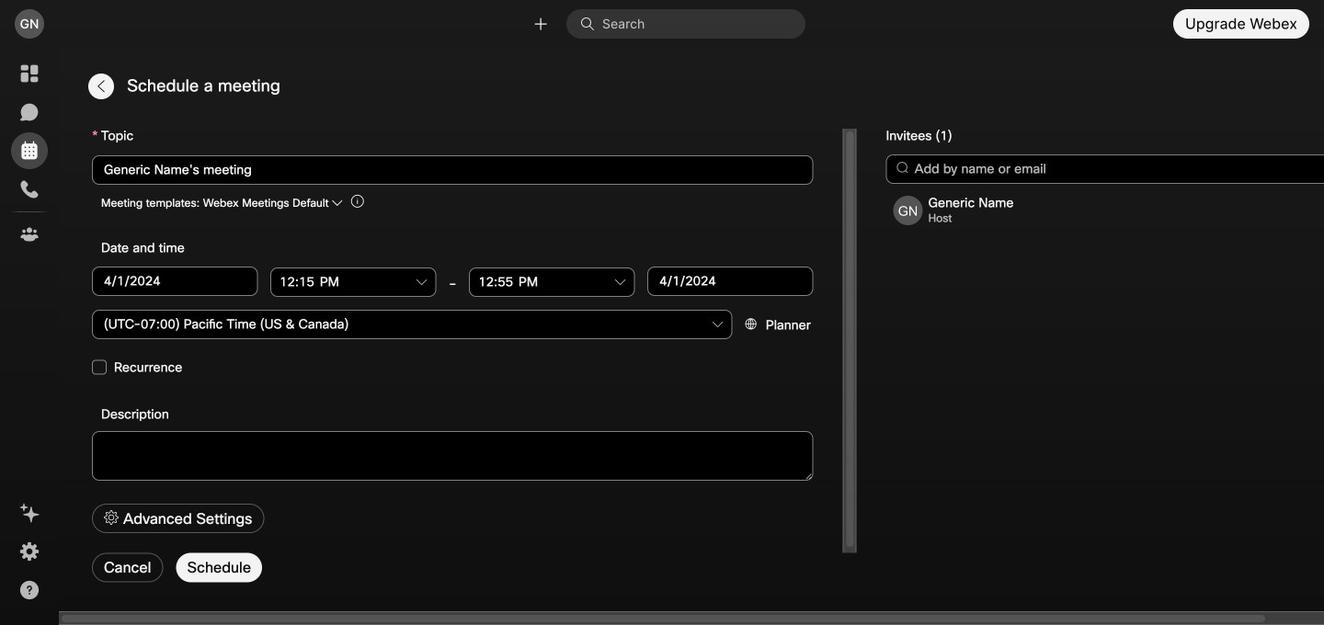 Task type: vqa. For each thing, say whether or not it's contained in the screenshot.
Welcome Space 'list item'
no



Task type: describe. For each thing, give the bounding box(es) containing it.
webex tab list
[[11, 55, 48, 253]]



Task type: locate. For each thing, give the bounding box(es) containing it.
navigation
[[0, 48, 59, 626]]



